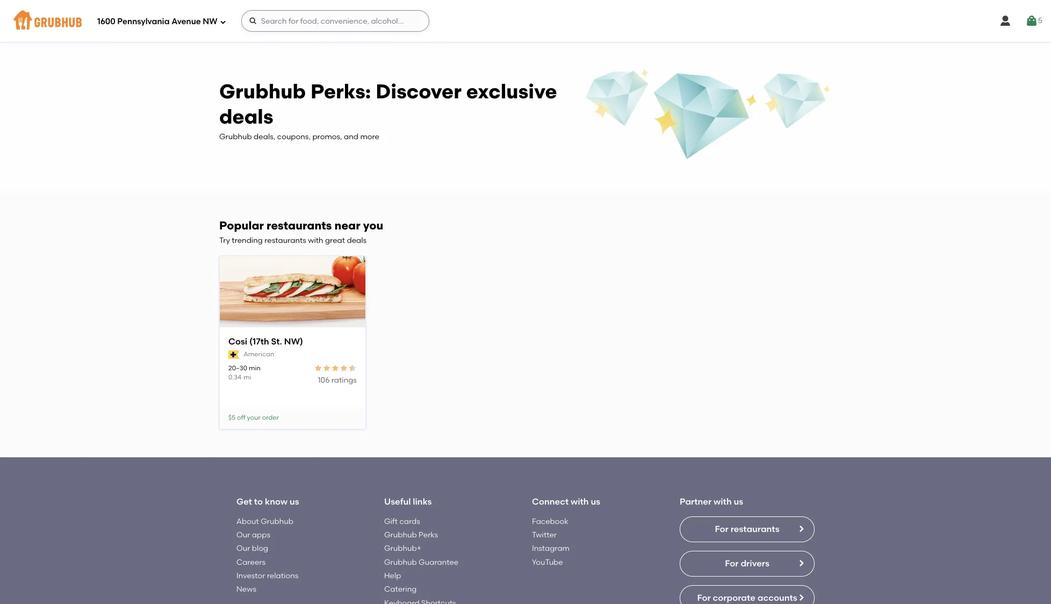 Task type: locate. For each thing, give the bounding box(es) containing it.
discover
[[376, 79, 462, 103]]

1 horizontal spatial us
[[591, 497, 601, 507]]

1 vertical spatial our
[[237, 544, 250, 554]]

with for partner
[[714, 497, 732, 507]]

us for partner with us
[[734, 497, 744, 507]]

american
[[244, 351, 274, 358]]

1 horizontal spatial svg image
[[1000, 15, 1012, 27]]

0 vertical spatial our
[[237, 531, 250, 540]]

your
[[247, 414, 261, 422]]

guarantee
[[419, 558, 459, 567]]

1 right image from the top
[[798, 525, 806, 533]]

grubhub down know
[[261, 517, 294, 526]]

us right "connect"
[[591, 497, 601, 507]]

deals inside grubhub perks: discover exclusive deals grubhub deals, coupons, promos, and more
[[219, 105, 273, 129]]

2 vertical spatial for
[[698, 593, 711, 603]]

st.
[[271, 336, 282, 347]]

0 vertical spatial deals
[[219, 105, 273, 129]]

to
[[254, 497, 263, 507]]

us up the for restaurants
[[734, 497, 744, 507]]

for for for restaurants
[[716, 524, 729, 534]]

with right "connect"
[[571, 497, 589, 507]]

with right partner
[[714, 497, 732, 507]]

2 horizontal spatial us
[[734, 497, 744, 507]]

grubhub perks link
[[385, 531, 438, 540]]

svg image
[[1026, 15, 1039, 27], [249, 17, 257, 25]]

restaurants up drivers on the right bottom of the page
[[731, 524, 780, 534]]

for corporate accounts link
[[680, 585, 815, 604]]

links
[[413, 497, 432, 507]]

0 horizontal spatial svg image
[[249, 17, 257, 25]]

1 vertical spatial deals
[[347, 236, 367, 245]]

our blog link
[[237, 544, 268, 554]]

grubhub left deals,
[[219, 132, 252, 142]]

for left drivers on the right bottom of the page
[[726, 559, 739, 569]]

1600 pennsylvania avenue nw
[[97, 16, 218, 26]]

for for for drivers
[[726, 559, 739, 569]]

great
[[325, 236, 345, 245]]

for restaurants link
[[680, 517, 815, 542]]

svg image
[[1000, 15, 1012, 27], [220, 19, 226, 25]]

subscription pass image
[[229, 351, 239, 359]]

grubhub inside 'about grubhub our apps our blog careers investor relations news'
[[261, 517, 294, 526]]

1 horizontal spatial with
[[571, 497, 589, 507]]

ratings
[[332, 376, 357, 385]]

0 vertical spatial for
[[716, 524, 729, 534]]

get
[[237, 497, 252, 507]]

2 right image from the top
[[798, 559, 806, 568]]

svg image inside 5 button
[[1026, 15, 1039, 27]]

1 vertical spatial right image
[[798, 559, 806, 568]]

order
[[262, 414, 279, 422]]

try
[[219, 236, 230, 245]]

restaurants for popular
[[267, 219, 332, 232]]

with left the great
[[308, 236, 324, 245]]

right image for for drivers
[[798, 559, 806, 568]]

careers link
[[237, 558, 266, 567]]

us
[[290, 497, 299, 507], [591, 497, 601, 507], [734, 497, 744, 507]]

pennsylvania
[[117, 16, 170, 26]]

facebook link
[[532, 517, 569, 526]]

near
[[335, 219, 361, 232]]

0 horizontal spatial with
[[308, 236, 324, 245]]

restaurants right trending
[[265, 236, 306, 245]]

deals
[[219, 105, 273, 129], [347, 236, 367, 245]]

0 vertical spatial restaurants
[[267, 219, 332, 232]]

1 vertical spatial for
[[726, 559, 739, 569]]

right image inside the for drivers link
[[798, 559, 806, 568]]

instagram link
[[532, 544, 570, 554]]

106 ratings
[[318, 376, 357, 385]]

1 horizontal spatial svg image
[[1026, 15, 1039, 27]]

us for connect with us
[[591, 497, 601, 507]]

right image
[[798, 525, 806, 533], [798, 559, 806, 568]]

for left the "corporate"
[[698, 593, 711, 603]]

investor relations link
[[237, 572, 299, 581]]

star icon image
[[314, 364, 323, 372], [323, 364, 331, 372], [331, 364, 340, 372], [340, 364, 348, 372], [348, 364, 357, 372], [348, 364, 357, 372]]

restaurants
[[267, 219, 332, 232], [265, 236, 306, 245], [731, 524, 780, 534]]

2 horizontal spatial with
[[714, 497, 732, 507]]

popular
[[219, 219, 264, 232]]

useful links
[[385, 497, 432, 507]]

deals up deals,
[[219, 105, 273, 129]]

catering
[[385, 585, 417, 594]]

Search for food, convenience, alcohol... search field
[[241, 10, 430, 32]]

3 us from the left
[[734, 497, 744, 507]]

for drivers link
[[680, 551, 815, 577]]

for down partner with us
[[716, 524, 729, 534]]

us right know
[[290, 497, 299, 507]]

1600
[[97, 16, 115, 26]]

drivers
[[741, 559, 770, 569]]

with
[[308, 236, 324, 245], [571, 497, 589, 507], [714, 497, 732, 507]]

useful
[[385, 497, 411, 507]]

2 our from the top
[[237, 544, 250, 554]]

gift
[[385, 517, 398, 526]]

our down about
[[237, 531, 250, 540]]

deals down near
[[347, 236, 367, 245]]

main navigation navigation
[[0, 0, 1052, 42]]

svg image left 5 button
[[1000, 15, 1012, 27]]

for for for corporate accounts
[[698, 593, 711, 603]]

careers
[[237, 558, 266, 567]]

svg image right nw
[[220, 19, 226, 25]]

cards
[[400, 517, 420, 526]]

our
[[237, 531, 250, 540], [237, 544, 250, 554]]

cosi
[[229, 336, 247, 347]]

our up careers at the left of the page
[[237, 544, 250, 554]]

2 us from the left
[[591, 497, 601, 507]]

0 horizontal spatial us
[[290, 497, 299, 507]]

grubhub
[[219, 79, 306, 103], [219, 132, 252, 142], [261, 517, 294, 526], [385, 531, 417, 540], [385, 558, 417, 567]]

right image inside for restaurants link
[[798, 525, 806, 533]]

0 vertical spatial right image
[[798, 525, 806, 533]]

facebook
[[532, 517, 569, 526]]

min
[[249, 364, 261, 372]]

1 horizontal spatial deals
[[347, 236, 367, 245]]

grubhub down gift cards link
[[385, 531, 417, 540]]

for
[[716, 524, 729, 534], [726, 559, 739, 569], [698, 593, 711, 603]]

accounts
[[758, 593, 798, 603]]

restaurants up the great
[[267, 219, 332, 232]]

$5 off your order
[[229, 414, 279, 422]]

catering link
[[385, 585, 417, 594]]

partner with us
[[680, 497, 744, 507]]

2 vertical spatial restaurants
[[731, 524, 780, 534]]

cosi (17th st. nw) logo image
[[220, 256, 366, 328]]

0 horizontal spatial deals
[[219, 105, 273, 129]]



Task type: describe. For each thing, give the bounding box(es) containing it.
connect
[[532, 497, 569, 507]]

youtube link
[[532, 558, 563, 567]]

twitter
[[532, 531, 557, 540]]

gift cards link
[[385, 517, 420, 526]]

youtube
[[532, 558, 563, 567]]

get to know us
[[237, 497, 299, 507]]

grubhub down 'grubhub+'
[[385, 558, 417, 567]]

help link
[[385, 572, 401, 581]]

5 button
[[1026, 11, 1043, 31]]

mi
[[244, 374, 252, 381]]

coupon deals image
[[585, 68, 832, 163]]

grubhub up deals,
[[219, 79, 306, 103]]

and
[[344, 132, 359, 142]]

1 our from the top
[[237, 531, 250, 540]]

more
[[361, 132, 380, 142]]

about grubhub link
[[237, 517, 294, 526]]

popular restaurants near you try trending restaurants with great deals
[[219, 219, 384, 245]]

gift cards grubhub perks grubhub+ grubhub guarantee help catering
[[385, 517, 459, 594]]

about grubhub our apps our blog careers investor relations news
[[237, 517, 299, 594]]

20–30
[[229, 364, 247, 372]]

right image
[[798, 594, 806, 602]]

perks
[[419, 531, 438, 540]]

apps
[[252, 531, 271, 540]]

connect with us
[[532, 497, 601, 507]]

1 us from the left
[[290, 497, 299, 507]]

deals,
[[254, 132, 276, 142]]

5
[[1039, 16, 1043, 25]]

0 horizontal spatial svg image
[[220, 19, 226, 25]]

with inside popular restaurants near you try trending restaurants with great deals
[[308, 236, 324, 245]]

for drivers
[[726, 559, 770, 569]]

blog
[[252, 544, 268, 554]]

grubhub guarantee link
[[385, 558, 459, 567]]

corporate
[[713, 593, 756, 603]]

nw
[[203, 16, 218, 26]]

perks:
[[311, 79, 371, 103]]

(17th
[[250, 336, 269, 347]]

deals inside popular restaurants near you try trending restaurants with great deals
[[347, 236, 367, 245]]

1 vertical spatial restaurants
[[265, 236, 306, 245]]

for restaurants
[[716, 524, 780, 534]]

twitter link
[[532, 531, 557, 540]]

with for connect
[[571, 497, 589, 507]]

for corporate accounts
[[698, 593, 798, 603]]

our apps link
[[237, 531, 271, 540]]

facebook twitter instagram youtube
[[532, 517, 570, 567]]

106
[[318, 376, 330, 385]]

nw)
[[284, 336, 303, 347]]

about
[[237, 517, 259, 526]]

news
[[237, 585, 257, 594]]

$5
[[229, 414, 236, 422]]

relations
[[267, 572, 299, 581]]

you
[[363, 219, 384, 232]]

coupons,
[[277, 132, 311, 142]]

20–30 min 0.34 mi
[[229, 364, 261, 381]]

news link
[[237, 585, 257, 594]]

0.34
[[229, 374, 242, 381]]

grubhub+ link
[[385, 544, 422, 554]]

investor
[[237, 572, 265, 581]]

cosi (17th st. nw)
[[229, 336, 303, 347]]

promos,
[[313, 132, 342, 142]]

off
[[237, 414, 246, 422]]

trending
[[232, 236, 263, 245]]

help
[[385, 572, 401, 581]]

instagram
[[532, 544, 570, 554]]

partner
[[680, 497, 712, 507]]

cosi (17th st. nw) link
[[229, 336, 357, 348]]

right image for for restaurants
[[798, 525, 806, 533]]

grubhub+
[[385, 544, 422, 554]]

know
[[265, 497, 288, 507]]

avenue
[[172, 16, 201, 26]]

restaurants for for
[[731, 524, 780, 534]]

exclusive
[[467, 79, 557, 103]]

grubhub perks: discover exclusive deals grubhub deals, coupons, promos, and more
[[219, 79, 557, 142]]



Task type: vqa. For each thing, say whether or not it's contained in the screenshot.
'Catering'
yes



